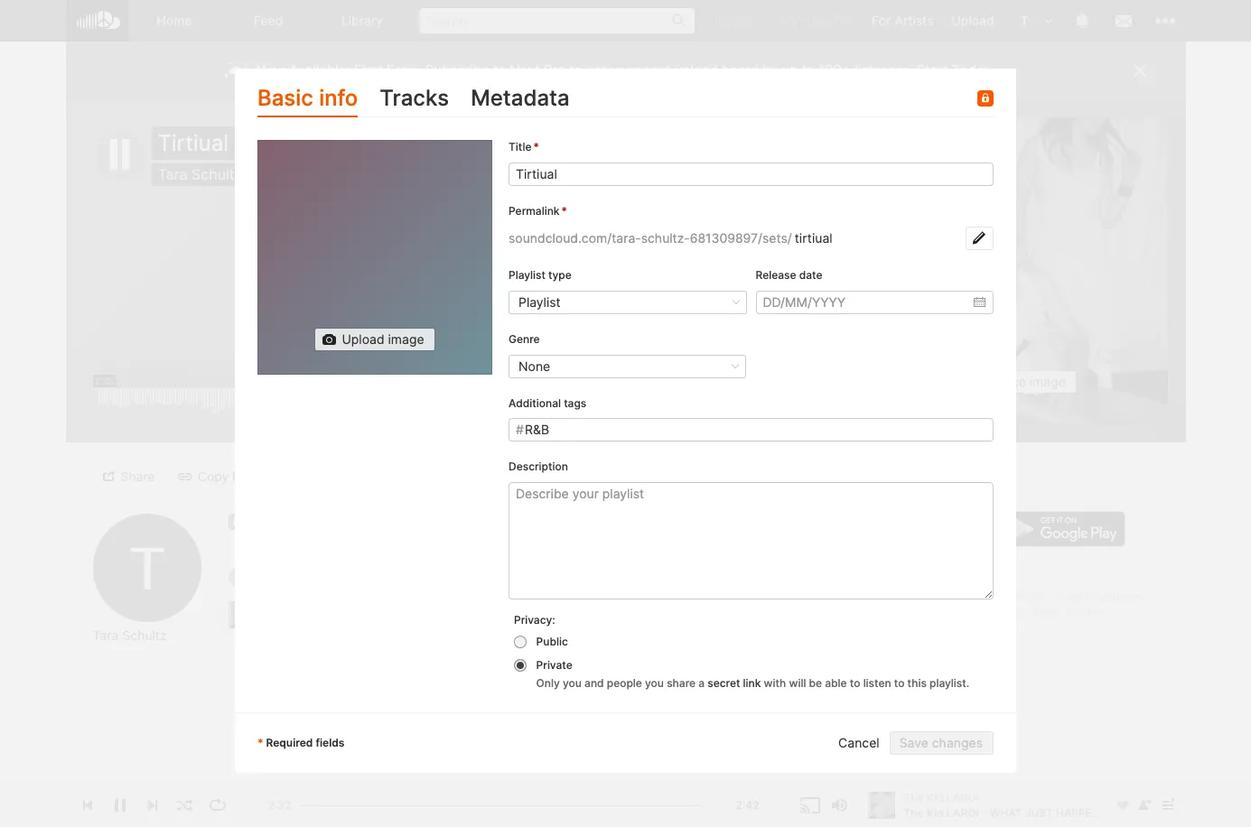 Task type: vqa. For each thing, say whether or not it's contained in the screenshot.
the left the Upload image button
no



Task type: describe. For each thing, give the bounding box(es) containing it.
image for upload image
[[388, 332, 424, 347]]

start today link
[[917, 61, 992, 79]]

681309897/sets/
[[690, 230, 792, 246]]

listeners.
[[855, 61, 913, 79]]

playlist for playlist type
[[509, 268, 546, 282]]

1 you from the left
[[563, 677, 582, 690]]

basic info
[[258, 85, 358, 111]]

metadata
[[471, 85, 570, 111]]

genre
[[509, 332, 540, 346]]

fields
[[316, 736, 345, 750]]

legal link
[[888, 590, 916, 604]]

0 horizontal spatial tara schultz's avatar element
[[93, 514, 201, 623]]

only
[[536, 677, 560, 690]]

replace image button
[[952, 371, 1077, 394]]

cookie for policy
[[977, 590, 1013, 604]]

try go+
[[713, 13, 761, 28]]

for artists link
[[863, 0, 943, 41]]

playlist for playlist
[[519, 294, 561, 310]]

happened
[[570, 607, 638, 623]]

privacy:
[[514, 614, 556, 627]]

to right up
[[802, 61, 815, 79]]

delete playlist button
[[470, 465, 593, 488]]

0 vertical spatial tara schultz's avatar element
[[1013, 9, 1036, 33]]

be
[[809, 677, 822, 690]]

try for try next pro
[[779, 13, 799, 28]]

try go+ link
[[704, 0, 770, 41]]

delete playlist
[[498, 469, 582, 484]]

by
[[763, 61, 778, 79]]

schultz-
[[641, 230, 690, 246]]

soundcloud.com/tara-
[[509, 230, 641, 246]]

just
[[534, 607, 567, 623]]

privacy link
[[927, 590, 966, 604]]

1 vertical spatial schultz
[[122, 628, 167, 643]]

share button
[[94, 465, 166, 488]]

charts
[[1068, 605, 1103, 619]]

the kid laroi - what just happened link
[[394, 607, 638, 623]]

try next pro link
[[770, 0, 863, 41]]

go+
[[736, 13, 761, 28]]

type
[[549, 268, 572, 282]]

go
[[888, 475, 905, 491]]

metadata link
[[471, 81, 570, 118]]

able
[[825, 677, 847, 690]]

save changes button
[[890, 732, 994, 755]]

1 vertical spatial tara
[[93, 628, 119, 643]]

cookie for manager
[[1059, 590, 1095, 604]]

upload link
[[943, 0, 1004, 41]]

0 vertical spatial tara schultz link
[[158, 165, 242, 183]]

now
[[256, 61, 285, 79]]

a
[[699, 677, 705, 690]]

upload image
[[342, 332, 424, 347]]

manager
[[1098, 590, 1144, 604]]

kid
[[420, 607, 440, 623]]

tracks link
[[380, 81, 449, 118]]

release date
[[756, 268, 823, 282]]

1 vertical spatial the kid laroi - what just happened element
[[228, 602, 255, 629]]

to left this
[[894, 677, 905, 690]]

2 you from the left
[[645, 677, 664, 690]]

public
[[536, 635, 568, 649]]

info
[[319, 85, 358, 111]]

description
[[509, 460, 568, 474]]

resources
[[967, 605, 1022, 619]]

to up metadata on the left top of the page
[[493, 61, 506, 79]]

share
[[667, 677, 696, 690]]

title
[[509, 140, 532, 154]]

for
[[872, 13, 891, 28]]

cookie manager link
[[1059, 590, 1144, 604]]

1 horizontal spatial the kid laroi - what just happened element
[[861, 117, 1168, 425]]

today
[[952, 61, 992, 79]]

Permalink text field
[[792, 227, 966, 250]]

copy link
[[198, 469, 257, 484]]

library link
[[316, 0, 410, 42]]

Title text field
[[509, 163, 994, 186]]

to left get
[[569, 61, 582, 79]]

secret
[[708, 677, 741, 690]]

playlist type
[[509, 268, 572, 282]]

replace image
[[979, 374, 1066, 389]]

get
[[586, 61, 607, 79]]

permalink
[[509, 204, 560, 218]]

schultz inside tirtiual tara schultz
[[192, 165, 242, 183]]

playlist
[[540, 469, 582, 484]]

policy
[[1016, 590, 1047, 604]]

go mobile
[[888, 475, 948, 491]]

tirtiual
[[158, 130, 229, 156]]

the
[[394, 607, 417, 623]]

Description text field
[[509, 483, 994, 600]]

blog
[[1033, 605, 1056, 619]]

release
[[756, 268, 797, 282]]

laroi
[[444, 607, 481, 623]]



Task type: locate. For each thing, give the bounding box(es) containing it.
try left go+
[[713, 13, 732, 28]]

feed
[[254, 13, 283, 28]]

0 vertical spatial playlist
[[509, 268, 546, 282]]

start
[[917, 61, 949, 79]]

0 vertical spatial upload
[[952, 13, 995, 28]]

1 horizontal spatial schultz
[[192, 165, 242, 183]]

listen
[[864, 677, 892, 690]]

upload
[[675, 61, 718, 79]]

upload for upload image
[[342, 332, 385, 347]]

0 vertical spatial pro
[[834, 13, 854, 28]]

artist resources link
[[936, 605, 1022, 619]]

1 horizontal spatial tara
[[158, 165, 188, 183]]

try inside "link"
[[779, 13, 799, 28]]

cookie policy
[[977, 590, 1047, 604]]

cookie up resources at the bottom
[[977, 590, 1013, 604]]

0 vertical spatial the kid laroi - what just happened element
[[861, 117, 1168, 425]]

1 horizontal spatial cookie
[[1059, 590, 1095, 604]]

1 try from the left
[[713, 13, 732, 28]]

feed link
[[222, 0, 316, 42]]

1 horizontal spatial try
[[779, 13, 799, 28]]

upload image button
[[315, 328, 435, 352]]

0 vertical spatial schultz
[[192, 165, 242, 183]]

image inside button
[[388, 332, 424, 347]]

delete
[[498, 469, 536, 484]]

first
[[354, 61, 383, 79]]

save
[[900, 736, 929, 751]]

0 horizontal spatial upload
[[342, 332, 385, 347]]

0 vertical spatial next
[[802, 13, 830, 28]]

image
[[388, 332, 424, 347], [1030, 374, 1066, 389]]

changes
[[932, 736, 983, 751]]

next
[[802, 13, 830, 28], [510, 61, 540, 79]]

now available: first fans. subscribe to next pro to get your next upload heard by up to 100+ listeners. start today
[[256, 61, 992, 79]]

1 vertical spatial playlist
[[519, 294, 561, 310]]

0 vertical spatial tara
[[158, 165, 188, 183]]

cookie policy link
[[977, 590, 1047, 604]]

2 cookie from the left
[[1059, 590, 1095, 604]]

blog link
[[1033, 605, 1056, 619]]

privacy
[[927, 590, 966, 604]]

pro inside "link"
[[834, 13, 854, 28]]

playlist left type
[[509, 268, 546, 282]]

1 horizontal spatial next
[[802, 13, 830, 28]]

try next pro
[[779, 13, 854, 28]]

save changes
[[900, 736, 983, 751]]

0 horizontal spatial cookie
[[977, 590, 1013, 604]]

tags
[[564, 396, 587, 410]]

1 horizontal spatial tara schultz's avatar element
[[1013, 9, 1036, 33]]

cookie manager artist resources
[[936, 590, 1144, 619]]

2 try from the left
[[779, 13, 799, 28]]

1 horizontal spatial upload
[[952, 13, 995, 28]]

upload inside button
[[342, 332, 385, 347]]

next up 100+ on the top
[[802, 13, 830, 28]]

basic info link
[[258, 81, 358, 118]]

image inside button
[[1030, 374, 1066, 389]]

pro left get
[[544, 61, 566, 79]]

schultz
[[192, 165, 242, 183], [122, 628, 167, 643]]

r&b
[[525, 422, 549, 438]]

pro
[[834, 13, 854, 28], [544, 61, 566, 79]]

1 horizontal spatial pro
[[834, 13, 854, 28]]

0 horizontal spatial try
[[713, 13, 732, 28]]

copy
[[198, 469, 229, 484]]

1 horizontal spatial image
[[1030, 374, 1066, 389]]

tara schultz link
[[158, 165, 242, 183], [93, 628, 167, 644]]

1 vertical spatial next
[[510, 61, 540, 79]]

1 vertical spatial tara schultz link
[[93, 628, 167, 644]]

up
[[782, 61, 798, 79]]

with
[[764, 677, 787, 690]]

cancel
[[839, 736, 880, 751]]

0 horizontal spatial image
[[388, 332, 424, 347]]

tara schultz
[[93, 628, 167, 643]]

1 vertical spatial pro
[[544, 61, 566, 79]]

will
[[789, 677, 806, 690]]

0 vertical spatial image
[[388, 332, 424, 347]]

Search search field
[[419, 8, 695, 33]]

upload
[[952, 13, 995, 28], [342, 332, 385, 347]]

tara schultz's avatar element up tara schultz
[[93, 514, 201, 623]]

link
[[232, 469, 257, 484]]

tara inside tirtiual tara schultz
[[158, 165, 188, 183]]

cookie inside cookie manager artist resources
[[1059, 590, 1095, 604]]

home
[[157, 13, 192, 28]]

share
[[121, 469, 155, 484]]

to right able
[[850, 677, 861, 690]]

cancel button
[[830, 732, 890, 755]]

link
[[743, 677, 761, 690]]

artist
[[936, 605, 965, 619]]

secret link link
[[708, 677, 761, 690]]

1 vertical spatial image
[[1030, 374, 1066, 389]]

0 horizontal spatial tara
[[93, 628, 119, 643]]

upload for upload
[[952, 13, 995, 28]]

try right go+
[[779, 13, 799, 28]]

1 vertical spatial upload
[[342, 332, 385, 347]]

tracks
[[380, 85, 449, 111]]

0 horizontal spatial the kid laroi - what just happened element
[[228, 602, 255, 629]]

the kid laroi - what just happened
[[394, 607, 638, 623]]

to
[[493, 61, 506, 79], [569, 61, 582, 79], [802, 61, 815, 79], [850, 677, 861, 690], [894, 677, 905, 690]]

replace
[[979, 374, 1026, 389]]

additional tags
[[509, 396, 587, 410]]

next inside "link"
[[802, 13, 830, 28]]

mobile
[[908, 475, 948, 491]]

the kid laroi - what just happened element
[[861, 117, 1168, 425], [228, 602, 255, 629]]

* required fields
[[258, 736, 345, 750]]

0 horizontal spatial schultz
[[122, 628, 167, 643]]

1 cookie from the left
[[977, 590, 1013, 604]]

image for replace image
[[1030, 374, 1066, 389]]

1 vertical spatial tara schultz's avatar element
[[93, 514, 201, 623]]

available:
[[289, 61, 351, 79]]

you left share
[[645, 677, 664, 690]]

cookie up charts link
[[1059, 590, 1095, 604]]

100+
[[819, 61, 851, 79]]

artists
[[895, 13, 934, 28]]

you left and
[[563, 677, 582, 690]]

0 horizontal spatial pro
[[544, 61, 566, 79]]

tara schultz's avatar element
[[1013, 9, 1036, 33], [93, 514, 201, 623]]

try
[[713, 13, 732, 28], [779, 13, 799, 28]]

basic
[[258, 85, 313, 111]]

pro left for
[[834, 13, 854, 28]]

playlist down playlist type
[[519, 294, 561, 310]]

subscribe
[[425, 61, 490, 79]]

-
[[484, 607, 490, 623]]

library
[[341, 13, 383, 28]]

this
[[908, 677, 927, 690]]

and
[[585, 677, 604, 690]]

cookie
[[977, 590, 1013, 604], [1059, 590, 1095, 604]]

1 horizontal spatial you
[[645, 677, 664, 690]]

Release date text field
[[756, 291, 994, 314]]

0 horizontal spatial next
[[510, 61, 540, 79]]

tara schultz's avatar element right upload link
[[1013, 9, 1036, 33]]

soundcloud.com/tara-schultz-681309897/sets/
[[509, 230, 792, 246]]

next up metadata on the left top of the page
[[510, 61, 540, 79]]

your
[[611, 61, 639, 79]]

home link
[[128, 0, 222, 42]]

playlist button
[[509, 291, 747, 314]]

0 horizontal spatial you
[[563, 677, 582, 690]]

try for try go+
[[713, 13, 732, 28]]

playlist inside "popup button"
[[519, 294, 561, 310]]

date
[[800, 268, 823, 282]]

*
[[258, 736, 263, 750]]

heard
[[722, 61, 759, 79]]

None search field
[[410, 0, 704, 41]]

playlist.
[[930, 677, 970, 690]]

tirtiual element
[[258, 140, 493, 375]]

additional
[[509, 396, 561, 410]]

none
[[519, 358, 551, 374]]



